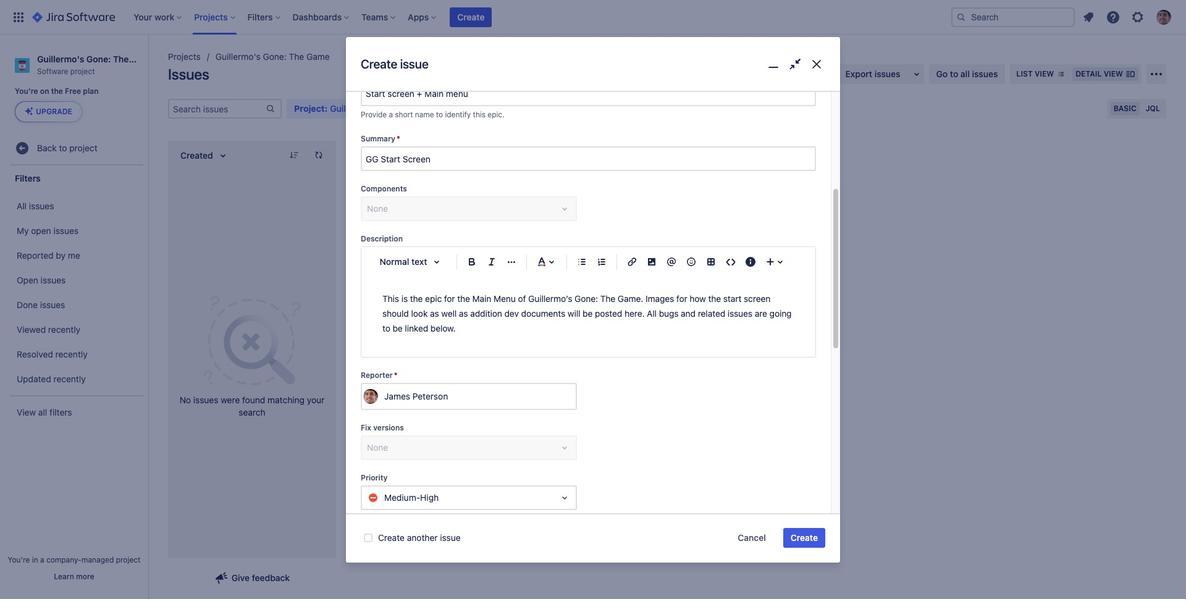 Task type: locate. For each thing, give the bounding box(es) containing it.
all
[[17, 201, 27, 211], [647, 308, 657, 319]]

game inside guillermo's gone: the game software project
[[131, 54, 155, 64]]

0 vertical spatial *
[[397, 134, 400, 144]]

create
[[457, 11, 485, 22], [361, 57, 397, 71], [378, 533, 405, 543], [791, 533, 818, 543]]

0 horizontal spatial as
[[430, 308, 439, 319]]

recently
[[48, 324, 80, 335], [55, 349, 88, 360], [53, 374, 86, 384]]

project right back
[[69, 143, 97, 153]]

2 vertical spatial recently
[[53, 374, 86, 384]]

you're left on on the left of the page
[[15, 87, 38, 96]]

issues right no
[[193, 395, 218, 405]]

1 horizontal spatial for
[[677, 294, 687, 304]]

1 vertical spatial all
[[647, 308, 657, 319]]

all down images
[[647, 308, 657, 319]]

go
[[936, 69, 948, 79]]

guillermo's for guillermo's gone: the game
[[216, 51, 261, 62]]

reporter *
[[361, 371, 398, 380]]

done
[[17, 300, 38, 310]]

issue up name
[[400, 57, 429, 71]]

recently down viewed recently link
[[55, 349, 88, 360]]

primary element
[[7, 0, 952, 34]]

you're on the free plan
[[15, 87, 99, 96]]

table image
[[704, 255, 719, 270]]

resolved recently
[[17, 349, 88, 360]]

project for in
[[116, 555, 141, 565]]

go to all issues link
[[929, 64, 1006, 84]]

0 horizontal spatial the
[[113, 54, 129, 64]]

a inside create issue dialog
[[389, 110, 393, 119]]

james peterson image
[[363, 389, 378, 404]]

guillermo's gone: the game link
[[216, 49, 330, 64]]

0 vertical spatial you're
[[15, 87, 38, 96]]

mention image
[[664, 255, 679, 270]]

view all filters
[[17, 407, 72, 418]]

issues up viewed recently
[[40, 300, 65, 310]]

0 vertical spatial all
[[961, 69, 970, 79]]

addition
[[470, 308, 502, 319]]

components
[[361, 184, 407, 194]]

1 horizontal spatial the
[[289, 51, 304, 62]]

this
[[473, 110, 486, 119]]

provide
[[361, 110, 387, 119]]

my open issues link
[[6, 219, 145, 244]]

all right go
[[961, 69, 970, 79]]

1 vertical spatial a
[[40, 555, 44, 565]]

medium-high
[[384, 493, 439, 503]]

list
[[1017, 69, 1033, 78]]

no issues were found matching your search
[[180, 395, 325, 418]]

resolved recently link
[[6, 343, 145, 367]]

give
[[232, 573, 250, 583]]

1 horizontal spatial all
[[647, 308, 657, 319]]

issues down start
[[728, 308, 753, 319]]

projects
[[168, 51, 201, 62]]

guillermo's right projects
[[216, 51, 261, 62]]

issues inside 'no issues were found matching your search'
[[193, 395, 218, 405]]

done issues link
[[6, 293, 145, 318]]

view right "detail"
[[1104, 69, 1123, 78]]

issues inside 'link'
[[40, 300, 65, 310]]

issues up open
[[29, 201, 54, 211]]

0 vertical spatial a
[[389, 110, 393, 119]]

0 horizontal spatial for
[[444, 294, 455, 304]]

the up the related
[[708, 294, 721, 304]]

this is the epic for the main menu of guillermo's gone: the game. images for how the start screen should look as well as addition dev documents will be posted here. all bugs and related issues are going to be linked below.
[[382, 294, 794, 334]]

1 horizontal spatial game
[[306, 51, 330, 62]]

in
[[32, 555, 38, 565]]

0 vertical spatial project
[[70, 67, 95, 76]]

0 horizontal spatial guillermo's
[[37, 54, 84, 64]]

0 horizontal spatial view
[[1035, 69, 1054, 78]]

images
[[646, 294, 674, 304]]

project right "managed"
[[116, 555, 141, 565]]

the right on on the left of the page
[[51, 87, 63, 96]]

0 vertical spatial be
[[583, 308, 593, 319]]

free
[[65, 87, 81, 96]]

to
[[950, 69, 958, 79], [436, 110, 443, 119], [59, 143, 67, 153], [382, 323, 390, 334]]

detail view
[[1076, 69, 1123, 78]]

issues left list
[[972, 69, 998, 79]]

recently for viewed recently
[[48, 324, 80, 335]]

updated
[[17, 374, 51, 384]]

1 vertical spatial *
[[394, 371, 398, 380]]

game.
[[618, 294, 643, 304]]

james peterson
[[384, 391, 448, 402]]

a left short
[[389, 110, 393, 119]]

learn more
[[54, 572, 94, 581]]

linked
[[405, 323, 428, 334]]

guillermo's inside guillermo's gone: the game software project
[[37, 54, 84, 64]]

0 horizontal spatial create button
[[450, 7, 492, 27]]

* for reporter *
[[394, 371, 398, 380]]

managed
[[82, 555, 114, 565]]

you're
[[15, 87, 38, 96], [8, 555, 30, 565]]

found
[[242, 395, 265, 405]]

1 horizontal spatial all
[[961, 69, 970, 79]]

view all filters link
[[6, 401, 145, 425]]

recently down resolved recently link at the left bottom of page
[[53, 374, 86, 384]]

gone: for guillermo's gone: the game
[[263, 51, 287, 62]]

for up well
[[444, 294, 455, 304]]

bullet list ⌘⇧8 image
[[575, 255, 589, 270]]

create button inside 'primary' element
[[450, 7, 492, 27]]

project up plan
[[70, 67, 95, 76]]

exit full screen image
[[786, 56, 804, 73]]

as left well
[[430, 308, 439, 319]]

for left how
[[677, 294, 687, 304]]

create button
[[450, 7, 492, 27], [783, 528, 825, 548]]

1 horizontal spatial view
[[1104, 69, 1123, 78]]

* right summary
[[397, 134, 400, 144]]

issues right export
[[875, 69, 901, 79]]

view for list view
[[1035, 69, 1054, 78]]

2 vertical spatial project
[[116, 555, 141, 565]]

2 horizontal spatial the
[[600, 294, 616, 304]]

None text field
[[362, 83, 815, 105], [362, 148, 815, 170], [362, 83, 815, 105], [362, 148, 815, 170]]

will
[[568, 308, 580, 319]]

a right in
[[40, 555, 44, 565]]

the inside guillermo's gone: the game software project
[[113, 54, 129, 64]]

0 vertical spatial all
[[17, 201, 27, 211]]

create issue dialog
[[346, 37, 840, 599]]

be down should
[[393, 323, 403, 334]]

open issues
[[17, 275, 66, 285]]

0 vertical spatial issue
[[400, 57, 429, 71]]

0 vertical spatial recently
[[48, 324, 80, 335]]

1 horizontal spatial as
[[459, 308, 468, 319]]

2 horizontal spatial gone:
[[575, 294, 598, 304]]

all up my
[[17, 201, 27, 211]]

to down should
[[382, 323, 390, 334]]

save filter
[[718, 103, 759, 114]]

guillermo's
[[216, 51, 261, 62], [37, 54, 84, 64]]

updated recently link
[[6, 367, 145, 392]]

0 horizontal spatial gone:
[[86, 54, 111, 64]]

jira software image
[[32, 10, 115, 24], [32, 10, 115, 24]]

game for guillermo's gone: the game software project
[[131, 54, 155, 64]]

gone:
[[263, 51, 287, 62], [86, 54, 111, 64], [575, 294, 598, 304]]

be right "will"
[[583, 308, 593, 319]]

name
[[415, 110, 434, 119]]

1 vertical spatial create button
[[783, 528, 825, 548]]

0 horizontal spatial issue
[[400, 57, 429, 71]]

1 horizontal spatial issue
[[440, 533, 461, 543]]

to right go
[[950, 69, 958, 79]]

basic
[[1114, 104, 1137, 113]]

1 horizontal spatial a
[[389, 110, 393, 119]]

1 vertical spatial be
[[393, 323, 403, 334]]

0 horizontal spatial all
[[38, 407, 47, 418]]

the inside "this is the epic for the main menu of guillermo's gone: the game. images for how the start screen should look as well as addition dev documents will be posted here. all bugs and related issues are going to be linked below."
[[600, 294, 616, 304]]

is
[[401, 294, 408, 304]]

1 horizontal spatial gone:
[[263, 51, 287, 62]]

issue right another
[[440, 533, 461, 543]]

list view
[[1017, 69, 1054, 78]]

all inside 'group'
[[17, 201, 27, 211]]

cancel
[[738, 533, 766, 543]]

gone: inside guillermo's gone: the game software project
[[86, 54, 111, 64]]

0 horizontal spatial all
[[17, 201, 27, 211]]

1 view from the left
[[1035, 69, 1054, 78]]

issues
[[875, 69, 901, 79], [972, 69, 998, 79], [29, 201, 54, 211], [53, 225, 79, 236], [41, 275, 66, 285], [40, 300, 65, 310], [728, 308, 753, 319], [193, 395, 218, 405]]

main
[[472, 294, 491, 304]]

as
[[430, 308, 439, 319], [459, 308, 468, 319]]

create banner
[[0, 0, 1186, 35]]

your
[[307, 395, 325, 405]]

guillermo's up software
[[37, 54, 84, 64]]

all right "view"
[[38, 407, 47, 418]]

1 vertical spatial recently
[[55, 349, 88, 360]]

recently inside updated recently link
[[53, 374, 86, 384]]

reporter
[[361, 371, 393, 380]]

2 for from the left
[[677, 294, 687, 304]]

minimize image
[[765, 56, 783, 73]]

group
[[6, 191, 145, 396]]

gone: for guillermo's gone: the game software project
[[86, 54, 111, 64]]

be
[[583, 308, 593, 319], [393, 323, 403, 334]]

2 view from the left
[[1104, 69, 1123, 78]]

menu
[[494, 294, 516, 304]]

Description - Main content area, start typing to enter text. text field
[[382, 292, 795, 336]]

0 horizontal spatial game
[[131, 54, 155, 64]]

recently inside viewed recently link
[[48, 324, 80, 335]]

project inside guillermo's gone: the game software project
[[70, 67, 95, 76]]

view right list
[[1035, 69, 1054, 78]]

back to project
[[37, 143, 97, 153]]

viewed recently
[[17, 324, 80, 335]]

issue
[[400, 57, 429, 71], [440, 533, 461, 543]]

project for gone:
[[70, 67, 95, 76]]

a
[[389, 110, 393, 119], [40, 555, 44, 565]]

you're left in
[[8, 555, 30, 565]]

start
[[723, 294, 742, 304]]

1 vertical spatial you're
[[8, 555, 30, 565]]

1 vertical spatial issue
[[440, 533, 461, 543]]

issues inside "this is the epic for the main menu of guillermo's gone: the game. images for how the start screen should look as well as addition dev documents will be posted here. all bugs and related issues are going to be linked below."
[[728, 308, 753, 319]]

my open issues
[[17, 225, 79, 236]]

1 horizontal spatial create button
[[783, 528, 825, 548]]

high
[[420, 493, 439, 503]]

reported
[[17, 250, 54, 261]]

as right well
[[459, 308, 468, 319]]

create another issue
[[378, 533, 461, 543]]

resolved
[[17, 349, 53, 360]]

the right is at the left of page
[[410, 294, 423, 304]]

related
[[698, 308, 725, 319]]

recently inside resolved recently link
[[55, 349, 88, 360]]

recently down done issues 'link'
[[48, 324, 80, 335]]

james
[[384, 391, 410, 402]]

bold ⌘b image
[[465, 255, 479, 270]]

open image
[[557, 491, 572, 506]]

* right reporter
[[394, 371, 398, 380]]

create button inside dialog
[[783, 528, 825, 548]]

and
[[681, 308, 696, 319]]

for
[[444, 294, 455, 304], [677, 294, 687, 304]]

you're for you're on the free plan
[[15, 87, 38, 96]]

sort descending image
[[289, 150, 299, 160]]

1 horizontal spatial guillermo's
[[216, 51, 261, 62]]

* for summary *
[[397, 134, 400, 144]]

0 vertical spatial create button
[[450, 7, 492, 27]]

feedback
[[252, 573, 290, 583]]

view for detail view
[[1104, 69, 1123, 78]]

upgrade
[[36, 107, 72, 116]]

open issues link
[[6, 268, 145, 293]]



Task type: vqa. For each thing, say whether or not it's contained in the screenshot.
Add people "image"
no



Task type: describe. For each thing, give the bounding box(es) containing it.
the left main
[[457, 294, 470, 304]]

updated recently
[[17, 374, 86, 384]]

projects link
[[168, 49, 201, 64]]

more formatting image
[[504, 255, 519, 270]]

info panel image
[[743, 255, 758, 270]]

identify
[[445, 110, 471, 119]]

search image
[[956, 12, 966, 22]]

versions
[[373, 423, 404, 433]]

view
[[17, 407, 36, 418]]

summary
[[361, 134, 395, 144]]

viewed
[[17, 324, 46, 335]]

more
[[76, 572, 94, 581]]

upgrade button
[[15, 102, 82, 122]]

description
[[361, 234, 403, 244]]

bugs
[[659, 308, 679, 319]]

detail
[[1076, 69, 1102, 78]]

save
[[718, 103, 737, 114]]

1 horizontal spatial be
[[583, 308, 593, 319]]

Search issues text field
[[169, 100, 266, 117]]

guillermo's gone: the game software project
[[37, 54, 155, 76]]

my
[[17, 225, 29, 236]]

open export issues dropdown image
[[909, 67, 924, 82]]

guillermo's
[[528, 294, 572, 304]]

group containing all issues
[[6, 191, 145, 396]]

create inside 'primary' element
[[457, 11, 485, 22]]

normal text
[[380, 257, 427, 267]]

italic ⌘i image
[[484, 255, 499, 270]]

the for guillermo's gone: the game software project
[[113, 54, 129, 64]]

look
[[411, 308, 428, 319]]

guillermo's gone: the game
[[216, 51, 330, 62]]

provide a short name to identify this epic.
[[361, 110, 504, 119]]

go to all issues
[[936, 69, 998, 79]]

filters
[[15, 173, 41, 183]]

software
[[37, 67, 68, 76]]

numbered list ⌘⇧7 image
[[594, 255, 609, 270]]

another
[[407, 533, 438, 543]]

medium-
[[384, 493, 420, 503]]

open
[[17, 275, 38, 285]]

recently for updated recently
[[53, 374, 86, 384]]

1 for from the left
[[444, 294, 455, 304]]

plan
[[83, 87, 99, 96]]

you're in a company-managed project
[[8, 555, 141, 565]]

dev
[[505, 308, 519, 319]]

1 vertical spatial project
[[69, 143, 97, 153]]

the for guillermo's gone: the game
[[289, 51, 304, 62]]

filters
[[49, 407, 72, 418]]

0 horizontal spatial a
[[40, 555, 44, 565]]

done issues
[[17, 300, 65, 310]]

to right back
[[59, 143, 67, 153]]

1 vertical spatial all
[[38, 407, 47, 418]]

discard & close image
[[808, 56, 825, 73]]

0 horizontal spatial be
[[393, 323, 403, 334]]

by
[[56, 250, 66, 261]]

export issues
[[846, 69, 901, 79]]

normal text button
[[374, 249, 452, 276]]

no
[[180, 395, 191, 405]]

short
[[395, 110, 413, 119]]

create issue
[[361, 57, 429, 71]]

text
[[412, 257, 427, 267]]

guillermo's for guillermo's gone: the game software project
[[37, 54, 84, 64]]

open
[[31, 225, 51, 236]]

reported by me
[[17, 250, 80, 261]]

jql
[[1146, 104, 1160, 113]]

should
[[382, 308, 409, 319]]

this
[[382, 294, 399, 304]]

viewed recently link
[[6, 318, 145, 343]]

priority
[[361, 473, 388, 483]]

to inside "this is the epic for the main menu of guillermo's gone: the game. images for how the start screen should look as well as addition dev documents will be posted here. all bugs and related issues are going to be linked below."
[[382, 323, 390, 334]]

normal
[[380, 257, 409, 267]]

to right name
[[436, 110, 443, 119]]

2 as from the left
[[459, 308, 468, 319]]

give feedback
[[232, 573, 290, 583]]

export
[[846, 69, 873, 79]]

back
[[37, 143, 57, 153]]

refresh image
[[314, 150, 324, 160]]

documents
[[521, 308, 565, 319]]

summary *
[[361, 134, 400, 144]]

here.
[[625, 308, 645, 319]]

me
[[68, 250, 80, 261]]

learn more button
[[54, 572, 94, 582]]

how
[[690, 294, 706, 304]]

were
[[221, 395, 240, 405]]

add image, video, or file image
[[644, 255, 659, 270]]

well
[[441, 308, 457, 319]]

export issues button
[[838, 64, 924, 84]]

issues right open
[[53, 225, 79, 236]]

1 as from the left
[[430, 308, 439, 319]]

fix versions
[[361, 423, 404, 433]]

matching
[[268, 395, 305, 405]]

on
[[40, 87, 49, 96]]

recently for resolved recently
[[55, 349, 88, 360]]

link image
[[625, 255, 640, 270]]

you're for you're in a company-managed project
[[8, 555, 30, 565]]

issues down reported by me
[[41, 275, 66, 285]]

going
[[770, 308, 792, 319]]

game for guillermo's gone: the game
[[306, 51, 330, 62]]

company-
[[46, 555, 82, 565]]

cancel button
[[731, 528, 774, 548]]

gone: inside "this is the epic for the main menu of guillermo's gone: the game. images for how the start screen should look as well as addition dev documents will be posted here. all bugs and related issues are going to be linked below."
[[575, 294, 598, 304]]

emoji image
[[684, 255, 699, 270]]

all inside "this is the epic for the main menu of guillermo's gone: the game. images for how the start screen should look as well as addition dev documents will be posted here. all bugs and related issues are going to be linked below."
[[647, 308, 657, 319]]

learn
[[54, 572, 74, 581]]

epic.
[[488, 110, 504, 119]]

of
[[518, 294, 526, 304]]

code snippet image
[[724, 255, 738, 270]]

issues inside button
[[875, 69, 901, 79]]

all issues
[[17, 201, 54, 211]]

Search field
[[952, 7, 1075, 27]]



